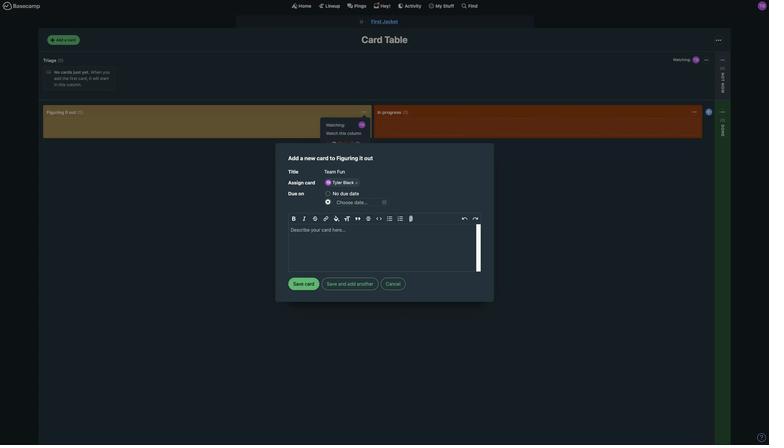 Task type: locate. For each thing, give the bounding box(es) containing it.
no
[[54, 70, 60, 75], [333, 191, 339, 197]]

2 horizontal spatial add
[[326, 159, 334, 164]]

1 vertical spatial tyler black image
[[358, 121, 366, 129]]

it left the will
[[89, 76, 92, 81]]

triage (0)
[[43, 58, 64, 63]]

1 vertical spatial add
[[348, 282, 356, 287]]

add
[[54, 76, 61, 81], [348, 282, 356, 287]]

o down t on the top of the page
[[721, 86, 725, 89]]

1 o from the top
[[721, 76, 725, 79]]

0 vertical spatial it
[[89, 76, 92, 81]]

d o n e
[[721, 125, 725, 137]]

0 horizontal spatial add
[[56, 37, 63, 42]]

d
[[721, 125, 725, 128]]

n down d
[[721, 131, 725, 134]]

first jacket
[[371, 19, 398, 24]]

main element
[[0, 0, 769, 12]]

Type a card title… text field
[[324, 167, 481, 177]]

cards
[[61, 70, 72, 75]]

no for no cards just yet
[[54, 70, 60, 75]]

it down this
[[65, 110, 68, 115]]

lineup
[[326, 3, 340, 8]]

add a new card to figuring it out
[[288, 155, 373, 162]]

o up w
[[721, 76, 725, 79]]

3 o from the top
[[721, 128, 725, 131]]

start
[[100, 76, 109, 81]]

figuring down in
[[47, 110, 64, 115]]

add right and
[[348, 282, 356, 287]]

2 vertical spatial o
[[721, 128, 725, 131]]

find button
[[461, 3, 478, 9]]

triage
[[43, 58, 56, 63]]

1 horizontal spatial no
[[333, 191, 339, 197]]

a inside 'link'
[[64, 37, 67, 42]]

color it blue image
[[326, 148, 330, 153]]

new
[[304, 155, 315, 162]]

0 vertical spatial add
[[54, 76, 61, 81]]

0 horizontal spatial it
[[65, 110, 68, 115]]

0 vertical spatial figuring
[[47, 110, 64, 115]]

0 vertical spatial a
[[64, 37, 67, 42]]

(0) up n
[[720, 66, 725, 71]]

n o t n o w
[[721, 73, 725, 94]]

rename link
[[325, 179, 366, 187]]

2 vertical spatial it
[[359, 155, 363, 162]]

1 horizontal spatial it
[[89, 76, 92, 81]]

color it red image
[[343, 142, 348, 146]]

it down color it purple image
[[359, 155, 363, 162]]

find
[[468, 3, 478, 8]]

add it to the schedule? option group
[[326, 190, 481, 207]]

card
[[68, 37, 76, 42], [317, 155, 329, 162], [335, 159, 343, 164], [305, 180, 315, 186]]

my stuff button
[[428, 3, 454, 9]]

.
[[88, 70, 90, 75]]

1 vertical spatial figuring
[[336, 155, 358, 162]]

jacket
[[383, 19, 398, 24]]

out
[[69, 110, 76, 115], [364, 155, 373, 162]]

0 horizontal spatial a
[[64, 37, 67, 42]]

0 vertical spatial o
[[721, 76, 725, 79]]

no left due
[[333, 191, 339, 197]]

first
[[70, 76, 77, 81]]

figuring it out link
[[47, 110, 76, 115]]

1 vertical spatial a
[[300, 155, 303, 162]]

1 n from the top
[[721, 83, 725, 86]]

add up in
[[54, 76, 61, 81]]

1 vertical spatial it
[[65, 110, 68, 115]]

add up title
[[288, 155, 299, 162]]

rename
[[326, 180, 341, 185]]

(0)
[[58, 58, 64, 63], [720, 66, 725, 71], [77, 110, 83, 115], [402, 110, 408, 115], [720, 118, 725, 123]]

yet
[[82, 70, 88, 75]]

1 horizontal spatial tyler black image
[[692, 56, 700, 64]]

title
[[288, 169, 298, 175]]

w
[[721, 89, 725, 94]]

no inside add it to the schedule? option group
[[333, 191, 339, 197]]

n down t on the top of the page
[[721, 83, 725, 86]]

a for new
[[300, 155, 303, 162]]

0 vertical spatial watching:
[[673, 57, 691, 62]]

tyler black image
[[692, 56, 700, 64], [358, 121, 366, 129]]

hey! button
[[373, 3, 391, 9]]

add
[[56, 37, 63, 42], [288, 155, 299, 162], [326, 159, 334, 164]]

my stuff
[[436, 3, 454, 8]]

you
[[103, 70, 110, 75]]

1 vertical spatial no
[[333, 191, 339, 197]]

o up e at the right top of the page
[[721, 128, 725, 131]]

0 vertical spatial out
[[69, 110, 76, 115]]

my
[[436, 3, 442, 8]]

add up triage (0)
[[56, 37, 63, 42]]

option group
[[325, 140, 366, 155]]

pings button
[[347, 3, 366, 9]]

tyler
[[333, 180, 342, 185]]

1 horizontal spatial a
[[300, 155, 303, 162]]

0 vertical spatial no
[[54, 70, 60, 75]]

0 horizontal spatial tyler black image
[[358, 121, 366, 129]]

0 horizontal spatial figuring
[[47, 110, 64, 115]]

0 horizontal spatial add
[[54, 76, 61, 81]]

add down color it blue image
[[326, 159, 334, 164]]

cancel link
[[381, 278, 406, 290]]

just
[[73, 70, 81, 75]]

assign
[[288, 180, 304, 186]]

n
[[721, 83, 725, 86], [721, 131, 725, 134]]

watching:
[[673, 57, 691, 62], [326, 122, 345, 128], [685, 129, 704, 135]]

1 horizontal spatial out
[[364, 155, 373, 162]]

1 horizontal spatial add
[[348, 282, 356, 287]]

None submit
[[683, 85, 725, 92], [325, 130, 366, 137], [683, 137, 725, 144], [325, 169, 366, 176], [325, 187, 366, 194], [325, 194, 366, 201], [288, 278, 319, 290], [683, 85, 725, 92], [325, 130, 366, 137], [683, 137, 725, 144], [325, 169, 366, 176], [325, 187, 366, 194], [325, 194, 366, 201], [288, 278, 319, 290]]

a
[[64, 37, 67, 42], [300, 155, 303, 162]]

1 horizontal spatial add
[[288, 155, 299, 162]]

card
[[361, 34, 382, 45]]

card table
[[361, 34, 408, 45]]

a for card
[[64, 37, 67, 42]]

(0) up d
[[720, 118, 725, 123]]

add inside add card link
[[326, 159, 334, 164]]

cancel
[[386, 282, 401, 287]]

0 vertical spatial n
[[721, 83, 725, 86]]

tyler black ×
[[333, 180, 358, 185]]

o
[[721, 76, 725, 79], [721, 86, 725, 89], [721, 128, 725, 131]]

1 horizontal spatial figuring
[[336, 155, 358, 162]]

1 vertical spatial n
[[721, 131, 725, 134]]

add inside add a card 'link'
[[56, 37, 63, 42]]

it
[[89, 76, 92, 81], [65, 110, 68, 115], [359, 155, 363, 162]]

figuring down color it brown image
[[336, 155, 358, 162]]

1 vertical spatial o
[[721, 86, 725, 89]]

figuring
[[47, 110, 64, 115], [336, 155, 358, 162]]

0 horizontal spatial no
[[54, 70, 60, 75]]

no left the 'cards' in the left top of the page
[[54, 70, 60, 75]]



Task type: describe. For each thing, give the bounding box(es) containing it.
tyler black image
[[758, 1, 767, 10]]

in progress link
[[377, 110, 401, 115]]

stuff
[[443, 3, 454, 8]]

(0) right progress
[[402, 110, 408, 115]]

this
[[59, 82, 66, 87]]

o for d o n e
[[721, 128, 725, 131]]

save
[[327, 282, 337, 287]]

will
[[93, 76, 99, 81]]

due
[[340, 191, 348, 197]]

(0) right triage
[[58, 58, 64, 63]]

the
[[62, 76, 69, 81]]

on
[[298, 191, 304, 197]]

2 vertical spatial watching:
[[685, 129, 704, 135]]

save and add another
[[327, 282, 373, 287]]

when
[[91, 70, 102, 75]]

2 horizontal spatial it
[[359, 155, 363, 162]]

2 o from the top
[[721, 86, 725, 89]]

color it yellow image
[[332, 142, 336, 146]]

add card
[[326, 159, 343, 164]]

0 vertical spatial tyler black image
[[692, 56, 700, 64]]

0 horizontal spatial out
[[69, 110, 76, 115]]

in
[[377, 110, 381, 115]]

black
[[343, 180, 354, 185]]

home
[[299, 3, 311, 8]]

add inside . when you add the first card, it will start in this column.
[[54, 76, 61, 81]]

add inside button
[[348, 282, 356, 287]]

color it brown image
[[338, 148, 342, 153]]

card,
[[78, 76, 88, 81]]

n
[[721, 73, 725, 76]]

add for add a card
[[56, 37, 63, 42]]

no cards just yet
[[54, 70, 88, 75]]

pings
[[354, 3, 366, 8]]

in progress (0)
[[377, 110, 408, 115]]

t
[[721, 79, 725, 82]]

no for no due date
[[333, 191, 339, 197]]

progress
[[382, 110, 401, 115]]

triage link
[[43, 58, 56, 63]]

switch accounts image
[[2, 1, 40, 11]]

hey!
[[381, 3, 391, 8]]

color it purple image
[[355, 142, 360, 146]]

activity link
[[398, 3, 421, 9]]

in
[[54, 82, 57, 87]]

Describe your card here… text field
[[289, 224, 481, 272]]

1 vertical spatial out
[[364, 155, 373, 162]]

e
[[721, 134, 725, 137]]

and
[[338, 282, 346, 287]]

color it green image
[[332, 148, 336, 153]]

first
[[371, 19, 382, 24]]

it inside . when you add the first card, it will start in this column.
[[89, 76, 92, 81]]

×
[[355, 180, 358, 185]]

1 vertical spatial watching:
[[326, 122, 345, 128]]

lineup link
[[318, 3, 340, 9]]

× link
[[353, 180, 360, 186]]

add a card link
[[47, 35, 80, 45]]

assign card
[[288, 180, 315, 186]]

column.
[[67, 82, 82, 87]]

2 n from the top
[[721, 131, 725, 134]]

activity
[[405, 3, 421, 8]]

figuring it out (0)
[[47, 110, 83, 115]]

. when you add the first card, it will start in this column.
[[54, 70, 110, 87]]

no due date
[[333, 191, 359, 197]]

save and add another button
[[322, 278, 378, 290]]

o for n o t n o w
[[721, 76, 725, 79]]

date
[[350, 191, 359, 197]]

add for add a new card to figuring it out
[[288, 155, 299, 162]]

table
[[384, 34, 408, 45]]

due
[[288, 191, 297, 197]]

due on
[[288, 191, 304, 197]]

(0) right figuring it out link
[[77, 110, 83, 115]]

color it pink image
[[349, 142, 354, 146]]

Choose date… field
[[333, 199, 390, 206]]

add a card
[[56, 37, 76, 42]]

color it orange image
[[338, 142, 342, 146]]

another
[[357, 282, 373, 287]]

to
[[330, 155, 335, 162]]

card inside 'link'
[[68, 37, 76, 42]]

add card link
[[325, 158, 366, 165]]

first jacket link
[[371, 19, 398, 24]]

home link
[[292, 3, 311, 9]]

add for add card
[[326, 159, 334, 164]]

color it white image
[[326, 142, 330, 146]]



Task type: vqa. For each thing, say whether or not it's contained in the screenshot.
bottommost add
yes



